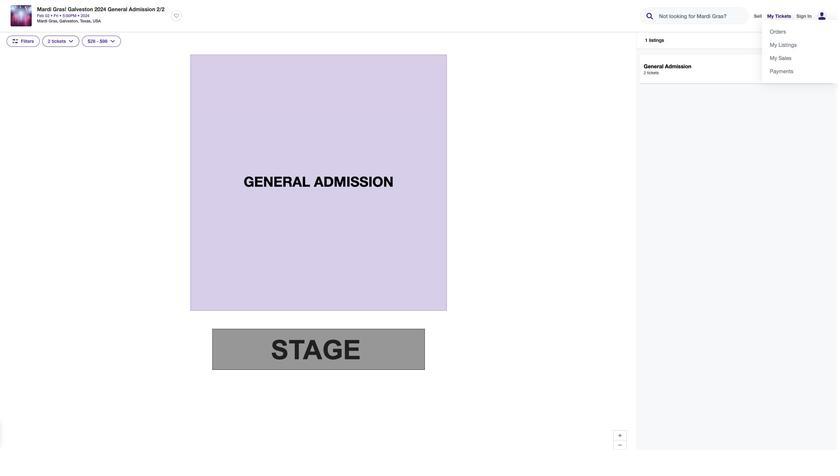 Task type: vqa. For each thing, say whether or not it's contained in the screenshot.
THE UNITED within the United States button
no



Task type: locate. For each thing, give the bounding box(es) containing it.
1 vertical spatial tickets
[[647, 71, 659, 75]]

0 vertical spatial my
[[768, 13, 774, 19]]

tickets down ,
[[52, 38, 66, 44]]

5:00pm
[[63, 13, 76, 18]]

general
[[108, 6, 127, 12], [644, 63, 664, 69]]

1 horizontal spatial general
[[644, 63, 664, 69]]

0 vertical spatial tickets
[[52, 38, 66, 44]]

1 horizontal spatial tickets
[[647, 71, 659, 75]]

my
[[768, 13, 774, 19], [770, 42, 777, 48], [770, 55, 777, 61]]

payments link
[[768, 65, 834, 78]]

• right '02' on the top left of the page
[[51, 13, 53, 18]]

$98
[[100, 38, 108, 44]]

0 horizontal spatial 2024
[[81, 13, 89, 18]]

1 listings
[[645, 37, 664, 43]]

2 vertical spatial my
[[770, 55, 777, 61]]

fri
[[54, 13, 58, 18]]

1 horizontal spatial 2024
[[94, 6, 106, 12]]

Not looking for Mardi Gras? search field
[[654, 8, 748, 24]]

filters button
[[7, 36, 40, 47]]

mardi down feb
[[37, 19, 47, 23]]

• right fri
[[59, 13, 61, 18]]

my left sales
[[770, 55, 777, 61]]

my inside "link"
[[770, 42, 777, 48]]

1 vertical spatial 2
[[644, 71, 646, 75]]

1 horizontal spatial admission
[[665, 63, 692, 69]]

tickets
[[52, 38, 66, 44], [647, 71, 659, 75]]

0 horizontal spatial tickets
[[52, 38, 66, 44]]

1 horizontal spatial •
[[59, 13, 61, 18]]

my for my listings
[[770, 42, 777, 48]]

1
[[645, 37, 648, 43]]

listings
[[649, 37, 664, 43]]

0 vertical spatial general
[[108, 6, 127, 12]]

2024 up usa
[[94, 6, 106, 12]]

best
[[806, 37, 816, 43]]

orders link
[[768, 25, 834, 38]]

my listings link
[[768, 38, 834, 52]]

mardi gras! galveston 2024 general admission 2/2 link
[[37, 5, 165, 13]]

gras
[[49, 19, 57, 23]]

2024 up texas,
[[81, 13, 89, 18]]

sell link
[[754, 13, 762, 19]]

my for my tickets
[[768, 13, 774, 19]]

1 vertical spatial my
[[770, 42, 777, 48]]

2024
[[94, 6, 106, 12], [81, 13, 89, 18]]

my sales link
[[768, 52, 834, 65]]

2 horizontal spatial •
[[78, 13, 80, 18]]

1 horizontal spatial 2
[[644, 71, 646, 75]]

sort
[[790, 37, 799, 43]]

2 down mardi gras link
[[48, 38, 50, 44]]

1 vertical spatial general
[[644, 63, 664, 69]]

general inside general admission 2 tickets
[[644, 63, 664, 69]]

2 • from the left
[[59, 13, 61, 18]]

my down orders
[[770, 42, 777, 48]]

0 horizontal spatial general
[[108, 6, 127, 12]]

1 vertical spatial mardi
[[37, 19, 47, 23]]

my sales
[[770, 55, 792, 61]]

admission inside mardi gras! galveston 2024 general admission 2/2 feb 02 • fri • 5:00pm • 2024 mardi gras , galveston, texas, usa
[[129, 6, 155, 12]]

sort by best price
[[790, 37, 828, 43]]

general admission 2 tickets
[[644, 63, 692, 75]]

2 down 1 at the right top of page
[[644, 71, 646, 75]]

1 mardi from the top
[[37, 6, 51, 12]]

0 vertical spatial mardi
[[37, 6, 51, 12]]

2 inside general admission 2 tickets
[[644, 71, 646, 75]]

mardi up '02' on the top left of the page
[[37, 6, 51, 12]]

sign in
[[797, 13, 812, 19]]

sign in link
[[797, 13, 812, 19]]

admission
[[129, 6, 155, 12], [665, 63, 692, 69]]

2/2
[[157, 6, 165, 12]]

0 horizontal spatial 2
[[48, 38, 50, 44]]

3 • from the left
[[78, 13, 80, 18]]

tickets inside general admission 2 tickets
[[647, 71, 659, 75]]

my listings
[[770, 42, 797, 48]]

mardi
[[37, 6, 51, 12], [37, 19, 47, 23]]

0 vertical spatial admission
[[129, 6, 155, 12]]

my right 'sell'
[[768, 13, 774, 19]]

0 horizontal spatial admission
[[129, 6, 155, 12]]

by
[[800, 37, 805, 43]]

• down the galveston
[[78, 13, 80, 18]]

tickets down the 1 listings on the top right of page
[[647, 71, 659, 75]]

1 vertical spatial admission
[[665, 63, 692, 69]]

1 vertical spatial 2024
[[81, 13, 89, 18]]

0 horizontal spatial •
[[51, 13, 53, 18]]

$28
[[88, 38, 95, 44]]

feb
[[37, 13, 44, 18]]

•
[[51, 13, 53, 18], [59, 13, 61, 18], [78, 13, 80, 18]]

sign
[[797, 13, 807, 19]]

sales
[[779, 55, 792, 61]]

,
[[57, 19, 58, 23]]

0 vertical spatial 2
[[48, 38, 50, 44]]

zoom out button image
[[618, 443, 623, 448]]

2
[[48, 38, 50, 44], [644, 71, 646, 75]]



Task type: describe. For each thing, give the bounding box(es) containing it.
my tickets link
[[768, 13, 792, 19]]

$28 - $98
[[88, 38, 108, 44]]

tickets
[[775, 13, 792, 19]]

listings
[[779, 42, 797, 48]]

texas,
[[80, 19, 92, 23]]

$28 - $98 button
[[82, 36, 121, 47]]

mardi gras! galveston 2024 general admission 2/2 feb 02 • fri • 5:00pm • 2024 mardi gras , galveston, texas, usa
[[37, 6, 165, 23]]

sell
[[754, 13, 762, 19]]

-
[[97, 38, 99, 44]]

mardi gras link
[[37, 19, 57, 23]]

orders
[[770, 29, 786, 35]]

in
[[808, 13, 812, 19]]

gras!
[[53, 6, 66, 12]]

price
[[817, 37, 828, 43]]

02
[[45, 13, 50, 18]]

0 vertical spatial 2024
[[94, 6, 106, 12]]

galveston,
[[59, 19, 79, 23]]

my for my sales
[[770, 55, 777, 61]]

2 mardi from the top
[[37, 19, 47, 23]]

2 inside button
[[48, 38, 50, 44]]

usa
[[93, 19, 101, 23]]

my tickets
[[768, 13, 792, 19]]

payments
[[770, 68, 794, 74]]

admission inside general admission 2 tickets
[[665, 63, 692, 69]]

zoom in button image
[[618, 433, 623, 439]]

2 tickets button
[[42, 36, 79, 47]]

1 • from the left
[[51, 13, 53, 18]]

2 tickets
[[48, 38, 66, 44]]

tickets inside button
[[52, 38, 66, 44]]

general inside mardi gras! galveston 2024 general admission 2/2 feb 02 • fri • 5:00pm • 2024 mardi gras , galveston, texas, usa
[[108, 6, 127, 12]]

filters
[[21, 38, 34, 44]]

mardi gras tickets image
[[11, 5, 32, 26]]

galveston
[[68, 6, 93, 12]]



